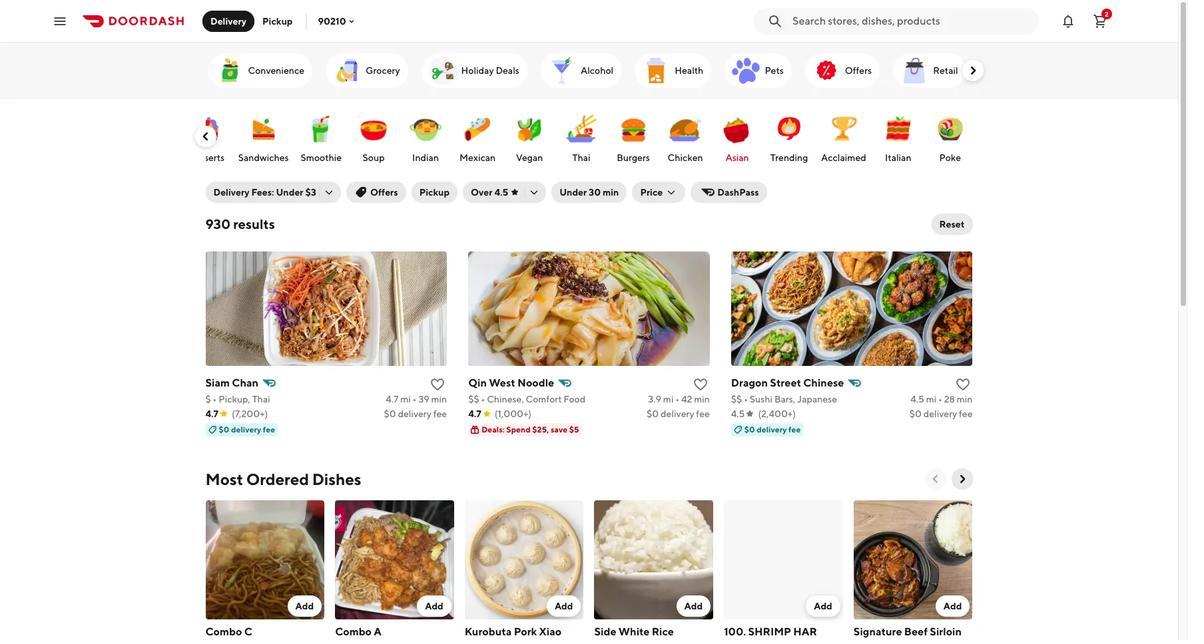 Task type: describe. For each thing, give the bounding box(es) containing it.
30
[[589, 187, 601, 198]]

0 vertical spatial pickup button
[[255, 10, 301, 32]]

$0 delivery fee for chan
[[219, 425, 275, 435]]

alcohol image
[[546, 55, 578, 87]]

fee for siam chan
[[433, 409, 447, 420]]

soup
[[363, 153, 385, 163]]

$$ • chinese, comfort food
[[468, 394, 586, 405]]

mi for noodle
[[663, 394, 674, 405]]

2 add from the left
[[425, 601, 444, 612]]

4.7 mi • 39 min
[[386, 394, 447, 405]]

fee down (2,400+)
[[789, 425, 801, 435]]

min for siam chan
[[431, 394, 447, 405]]

signature
[[854, 626, 902, 639]]

side white rice
[[595, 626, 674, 639]]

holiday deals
[[461, 65, 520, 76]]

1 add from the left
[[295, 601, 314, 612]]

3 • from the left
[[481, 394, 485, 405]]

0 vertical spatial next button of carousel image
[[966, 64, 980, 77]]

pork
[[514, 626, 537, 639]]

a
[[374, 626, 382, 639]]

health
[[675, 65, 704, 76]]

add for 100. shrimp har gow
[[814, 601, 833, 612]]

90210 button
[[318, 16, 357, 26]]

$$ • sushi bars, japanese
[[731, 394, 837, 405]]

combo for combo a
[[335, 626, 372, 639]]

trending link
[[767, 106, 812, 167]]

comfort
[[526, 394, 562, 405]]

siam
[[206, 377, 230, 390]]

spend
[[507, 425, 531, 435]]

save
[[551, 425, 568, 435]]

deals: spend $25, save $5
[[482, 425, 579, 435]]

3.9 mi • 42 min
[[648, 394, 710, 405]]

dragon street chinese
[[731, 377, 844, 390]]

pets link
[[725, 53, 792, 88]]

each)
[[532, 641, 560, 641]]

shrimp
[[748, 626, 791, 639]]

min for qin west noodle
[[694, 394, 710, 405]]

reset
[[940, 219, 965, 230]]

street
[[770, 377, 801, 390]]

(2,400+)
[[758, 409, 796, 420]]

delivery button
[[203, 10, 255, 32]]

$​0 for siam chan
[[384, 409, 396, 420]]

acclaimed link
[[819, 106, 869, 167]]

previous button of carousel image
[[199, 130, 212, 143]]

chinese
[[804, 377, 844, 390]]

har
[[794, 626, 817, 639]]

sandwiches
[[238, 153, 289, 163]]

siam chan
[[206, 377, 259, 390]]

grocery link
[[326, 53, 408, 88]]

convenience image
[[214, 55, 245, 87]]

$25,
[[532, 425, 549, 435]]

dishes
[[312, 470, 361, 489]]

(1,000+)
[[495, 409, 532, 420]]

90210
[[318, 16, 346, 26]]

28
[[944, 394, 955, 405]]

pets
[[765, 65, 784, 76]]

$$ for dragon street chinese
[[731, 394, 742, 405]]

results
[[233, 216, 275, 232]]

(7,200+)
[[232, 409, 268, 420]]

0 horizontal spatial rice
[[652, 626, 674, 639]]

deals:
[[482, 425, 505, 435]]

bao
[[492, 641, 512, 641]]

delivery for qin west noodle
[[661, 409, 695, 420]]

grocery
[[366, 65, 400, 76]]

grocery image
[[331, 55, 363, 87]]

convenience link
[[208, 53, 312, 88]]

signature beef sirloin with rice
[[854, 626, 962, 641]]

4.5 for 4.5 mi • 28 min
[[911, 394, 925, 405]]

(10
[[514, 641, 530, 641]]

add for signature beef sirloin with rice
[[944, 601, 962, 612]]

offers link
[[805, 53, 880, 88]]

2 button
[[1087, 8, 1114, 34]]

trending
[[771, 153, 808, 163]]

notification bell image
[[1061, 13, 1077, 29]]

offers button
[[346, 182, 406, 203]]

6 • from the left
[[939, 394, 943, 405]]

100.
[[724, 626, 746, 639]]

food
[[564, 394, 586, 405]]

acclaimed
[[821, 153, 867, 163]]

qin
[[468, 377, 487, 390]]

min inside button
[[603, 187, 619, 198]]

white
[[619, 626, 650, 639]]

1 $​0 delivery fee from the left
[[384, 409, 447, 420]]

$
[[206, 394, 211, 405]]

$5
[[569, 425, 579, 435]]

price button
[[632, 182, 686, 203]]

retail
[[933, 65, 958, 76]]

fee down (7,200+) at the left bottom
[[263, 425, 275, 435]]

dragon
[[731, 377, 768, 390]]

100. shrimp har gow
[[724, 626, 817, 641]]

japanese
[[797, 394, 837, 405]]

delivery for delivery
[[211, 16, 247, 26]]

with
[[854, 641, 876, 641]]

1 horizontal spatial thai
[[573, 153, 591, 163]]

over 4.5
[[471, 187, 508, 198]]

click to add this store to your saved list image
[[956, 377, 972, 393]]

2
[[1105, 10, 1109, 18]]

combo for combo c
[[206, 626, 242, 639]]

930
[[206, 216, 231, 232]]

kurobuta
[[465, 626, 512, 639]]

4.7 for qin west noodle
[[468, 409, 481, 420]]

1 horizontal spatial 4.7
[[386, 394, 399, 405]]

xiao
[[539, 626, 562, 639]]

offers inside "offers" button
[[370, 187, 398, 198]]

holiday
[[461, 65, 494, 76]]

rice inside signature beef sirloin with rice
[[878, 641, 900, 641]]

reset button
[[932, 214, 973, 235]]

most
[[206, 470, 243, 489]]

1 mi from the left
[[400, 394, 411, 405]]



Task type: locate. For each thing, give the bounding box(es) containing it.
previous button of carousel image
[[929, 473, 942, 486]]

$0 for dragon
[[745, 425, 755, 435]]

$​0 down 4.5 mi • 28 min
[[910, 409, 922, 420]]

1 horizontal spatial rice
[[878, 641, 900, 641]]

4.7 left 39
[[386, 394, 399, 405]]

1 horizontal spatial pickup button
[[411, 182, 458, 203]]

gow
[[724, 641, 753, 641]]

$$ down the dragon
[[731, 394, 742, 405]]

3 $​0 from the left
[[910, 409, 922, 420]]

min for dragon street chinese
[[957, 394, 973, 405]]

price
[[640, 187, 663, 198]]

pickup for the bottom pickup button
[[419, 187, 450, 198]]

$0 down "sushi"
[[745, 425, 755, 435]]

0 horizontal spatial pickup
[[262, 16, 293, 26]]

fee
[[433, 409, 447, 420], [696, 409, 710, 420], [959, 409, 973, 420], [263, 425, 275, 435], [789, 425, 801, 435]]

0 horizontal spatial pickup button
[[255, 10, 301, 32]]

combo left a
[[335, 626, 372, 639]]

fee down 3.9 mi • 42 min
[[696, 409, 710, 420]]

min down click to add this store to your saved list image
[[957, 394, 973, 405]]

• down qin
[[481, 394, 485, 405]]

$​0 delivery fee for chinese
[[910, 409, 973, 420]]

0 horizontal spatial $0 delivery fee
[[219, 425, 275, 435]]

Store search: begin typing to search for stores available on DoorDash text field
[[793, 14, 1031, 28]]

1 vertical spatial offers
[[370, 187, 398, 198]]

0 horizontal spatial under
[[276, 187, 303, 198]]

3 $​0 delivery fee from the left
[[910, 409, 973, 420]]

under left $3
[[276, 187, 303, 198]]

delivery left fees:
[[214, 187, 250, 198]]

2 vertical spatial 4.5
[[731, 409, 745, 420]]

1 horizontal spatial offers
[[845, 65, 872, 76]]

desserts
[[188, 153, 225, 163]]

sirloin
[[930, 626, 962, 639]]

4.7 down $ at the left bottom
[[206, 409, 219, 420]]

over 4.5 button
[[463, 182, 546, 203]]

0 vertical spatial rice
[[652, 626, 674, 639]]

delivery down 3.9 mi • 42 min
[[661, 409, 695, 420]]

ordered
[[246, 470, 309, 489]]

fee down 4.7 mi • 39 min
[[433, 409, 447, 420]]

add for kurobuta pork xiao long bao (10 each)
[[555, 601, 573, 612]]

0 horizontal spatial $​0
[[384, 409, 396, 420]]

1 horizontal spatial $$
[[731, 394, 742, 405]]

most ordered dishes
[[206, 470, 361, 489]]

42
[[681, 394, 692, 405]]

retail image
[[899, 55, 931, 87]]

rice down the signature
[[878, 641, 900, 641]]

0 horizontal spatial click to add this store to your saved list image
[[430, 377, 446, 393]]

$0 down pickup,
[[219, 425, 229, 435]]

• left 39
[[413, 394, 417, 405]]

0 horizontal spatial combo
[[206, 626, 242, 639]]

pickup for the topmost pickup button
[[262, 16, 293, 26]]

$​0 for dragon street chinese
[[910, 409, 922, 420]]

$$ down qin
[[468, 394, 479, 405]]

add for side white rice
[[684, 601, 703, 612]]

1 horizontal spatial $​0
[[647, 409, 659, 420]]

add
[[295, 601, 314, 612], [425, 601, 444, 612], [555, 601, 573, 612], [684, 601, 703, 612], [814, 601, 833, 612], [944, 601, 962, 612]]

delivery inside button
[[211, 16, 247, 26]]

side
[[595, 626, 617, 639]]

min right 39
[[431, 394, 447, 405]]

delivery for siam chan
[[398, 409, 432, 420]]

1 horizontal spatial click to add this store to your saved list image
[[693, 377, 709, 393]]

2 $0 delivery fee from the left
[[745, 425, 801, 435]]

39
[[418, 394, 429, 405]]

1 horizontal spatial $0 delivery fee
[[745, 425, 801, 435]]

$​0 down 3.9
[[647, 409, 659, 420]]

1 $0 delivery fee from the left
[[219, 425, 275, 435]]

1 horizontal spatial under
[[560, 187, 587, 198]]

fee for dragon street chinese
[[959, 409, 973, 420]]

holiday deals link
[[421, 53, 528, 88]]

1 under from the left
[[276, 187, 303, 198]]

burgers
[[617, 153, 650, 163]]

qin west noodle
[[468, 377, 554, 390]]

pickup button up convenience
[[255, 10, 301, 32]]

rice
[[652, 626, 674, 639], [878, 641, 900, 641]]

alcohol link
[[541, 53, 622, 88]]

dashpass
[[718, 187, 759, 198]]

$​0 delivery fee down 4.7 mi • 39 min
[[384, 409, 447, 420]]

$$ for qin west noodle
[[468, 394, 479, 405]]

$​0 delivery fee for noodle
[[647, 409, 710, 420]]

2 horizontal spatial mi
[[926, 394, 937, 405]]

2 horizontal spatial 4.7
[[468, 409, 481, 420]]

mi
[[400, 394, 411, 405], [663, 394, 674, 405], [926, 394, 937, 405]]

2 $0 from the left
[[745, 425, 755, 435]]

mi right 3.9
[[663, 394, 674, 405]]

0 horizontal spatial offers
[[370, 187, 398, 198]]

delivery fees: under $3
[[214, 187, 316, 198]]

1 horizontal spatial combo
[[335, 626, 372, 639]]

long
[[465, 641, 490, 641]]

asian
[[726, 153, 749, 163]]

offers image
[[811, 55, 843, 87]]

1 vertical spatial pickup button
[[411, 182, 458, 203]]

$​0 down 4.7 mi • 39 min
[[384, 409, 396, 420]]

4.7
[[386, 394, 399, 405], [206, 409, 219, 420], [468, 409, 481, 420]]

1 combo from the left
[[206, 626, 242, 639]]

3 mi from the left
[[926, 394, 937, 405]]

1 vertical spatial rice
[[878, 641, 900, 641]]

sushi
[[750, 394, 773, 405]]

next button of carousel image right "retail" on the right
[[966, 64, 980, 77]]

$​0 for qin west noodle
[[647, 409, 659, 420]]

1 vertical spatial thai
[[252, 394, 270, 405]]

health image
[[640, 55, 672, 87]]

1 horizontal spatial mi
[[663, 394, 674, 405]]

mi left the 28 at the bottom of the page
[[926, 394, 937, 405]]

offers
[[845, 65, 872, 76], [370, 187, 398, 198]]

indian
[[412, 153, 439, 163]]

smoothie
[[301, 153, 342, 163]]

1 click to add this store to your saved list image from the left
[[430, 377, 446, 393]]

2 • from the left
[[413, 394, 417, 405]]

min right the 30
[[603, 187, 619, 198]]

4.5 left the 28 at the bottom of the page
[[911, 394, 925, 405]]

pickup right delivery button at the left top of page
[[262, 16, 293, 26]]

deals
[[496, 65, 520, 76]]

bars,
[[775, 394, 796, 405]]

1 $​0 from the left
[[384, 409, 396, 420]]

1 $0 from the left
[[219, 425, 229, 435]]

0 vertical spatial thai
[[573, 153, 591, 163]]

pickup
[[262, 16, 293, 26], [419, 187, 450, 198]]

min
[[603, 187, 619, 198], [431, 394, 447, 405], [694, 394, 710, 405], [957, 394, 973, 405]]

holiday deals image
[[427, 55, 459, 87]]

chicken
[[668, 153, 703, 163]]

1 horizontal spatial $​0 delivery fee
[[647, 409, 710, 420]]

0 horizontal spatial 4.7
[[206, 409, 219, 420]]

0 vertical spatial delivery
[[211, 16, 247, 26]]

poke
[[940, 153, 961, 163]]

1 $$ from the left
[[468, 394, 479, 405]]

1 vertical spatial 4.5
[[911, 394, 925, 405]]

click to add this store to your saved list image up 4.7 mi • 39 min
[[430, 377, 446, 393]]

open menu image
[[52, 13, 68, 29]]

$$
[[468, 394, 479, 405], [731, 394, 742, 405]]

0 vertical spatial offers
[[845, 65, 872, 76]]

delivery
[[398, 409, 432, 420], [661, 409, 695, 420], [924, 409, 957, 420], [231, 425, 261, 435], [757, 425, 787, 435]]

under 30 min button
[[552, 182, 627, 203]]

mexican
[[460, 153, 496, 163]]

next button of carousel image right previous button of carousel icon
[[956, 473, 969, 486]]

2 combo from the left
[[335, 626, 372, 639]]

1 vertical spatial pickup
[[419, 187, 450, 198]]

1 horizontal spatial 4.5
[[731, 409, 745, 420]]

3.9
[[648, 394, 662, 405]]

under left the 30
[[560, 187, 587, 198]]

$0 delivery fee down (7,200+) at the left bottom
[[219, 425, 275, 435]]

combo left c at the bottom
[[206, 626, 242, 639]]

2 under from the left
[[560, 187, 587, 198]]

delivery
[[211, 16, 247, 26], [214, 187, 250, 198]]

kurobuta pork xiao long bao (10 each)
[[465, 626, 562, 641]]

$0 delivery fee down (2,400+)
[[745, 425, 801, 435]]

3 items, open order cart image
[[1092, 13, 1108, 29]]

4 • from the left
[[676, 394, 680, 405]]

2 horizontal spatial $​0 delivery fee
[[910, 409, 973, 420]]

$3
[[305, 187, 316, 198]]

0 horizontal spatial $0
[[219, 425, 229, 435]]

$0 delivery fee
[[219, 425, 275, 435], [745, 425, 801, 435]]

$ • pickup, thai
[[206, 394, 270, 405]]

0 horizontal spatial thai
[[252, 394, 270, 405]]

rice right white
[[652, 626, 674, 639]]

2 horizontal spatial 4.5
[[911, 394, 925, 405]]

offers down soup
[[370, 187, 398, 198]]

pets image
[[730, 55, 762, 87]]

fee down 4.5 mi • 28 min
[[959, 409, 973, 420]]

2 click to add this store to your saved list image from the left
[[693, 377, 709, 393]]

delivery down 4.5 mi • 28 min
[[924, 409, 957, 420]]

$0 delivery fee for street
[[745, 425, 801, 435]]

1 horizontal spatial pickup
[[419, 187, 450, 198]]

• left "sushi"
[[744, 394, 748, 405]]

0 vertical spatial 4.5
[[495, 187, 508, 198]]

3 add from the left
[[555, 601, 573, 612]]

next button of carousel image
[[966, 64, 980, 77], [956, 473, 969, 486]]

• left the 28 at the bottom of the page
[[939, 394, 943, 405]]

5 • from the left
[[744, 394, 748, 405]]

beef
[[905, 626, 928, 639]]

0 vertical spatial pickup
[[262, 16, 293, 26]]

mi for chinese
[[926, 394, 937, 405]]

1 vertical spatial next button of carousel image
[[956, 473, 969, 486]]

delivery for dragon street chinese
[[924, 409, 957, 420]]

fees:
[[251, 187, 274, 198]]

1 horizontal spatial $0
[[745, 425, 755, 435]]

mi left 39
[[400, 394, 411, 405]]

5 add from the left
[[814, 601, 833, 612]]

4.7 down qin
[[468, 409, 481, 420]]

0 horizontal spatial $​0 delivery fee
[[384, 409, 447, 420]]

2 $$ from the left
[[731, 394, 742, 405]]

1 • from the left
[[213, 394, 217, 405]]

2 $​0 delivery fee from the left
[[647, 409, 710, 420]]

4.5 for 4.5
[[731, 409, 745, 420]]

$​0 delivery fee down 4.5 mi • 28 min
[[910, 409, 973, 420]]

0 horizontal spatial mi
[[400, 394, 411, 405]]

over
[[471, 187, 493, 198]]

4.5 down the dragon
[[731, 409, 745, 420]]

alcohol
[[581, 65, 614, 76]]

$​0
[[384, 409, 396, 420], [647, 409, 659, 420], [910, 409, 922, 420]]

2 horizontal spatial $​0
[[910, 409, 922, 420]]

delivery down 4.7 mi • 39 min
[[398, 409, 432, 420]]

4.5 inside 'button'
[[495, 187, 508, 198]]

offers right offers icon
[[845, 65, 872, 76]]

retail link
[[893, 53, 966, 88]]

6 add from the left
[[944, 601, 962, 612]]

pickup down "indian"
[[419, 187, 450, 198]]

pickup button
[[255, 10, 301, 32], [411, 182, 458, 203]]

2 $​0 from the left
[[647, 409, 659, 420]]

0 horizontal spatial $$
[[468, 394, 479, 405]]

4.7 for siam chan
[[206, 409, 219, 420]]

offers inside offers link
[[845, 65, 872, 76]]

4.5
[[495, 187, 508, 198], [911, 394, 925, 405], [731, 409, 745, 420]]

min right 42
[[694, 394, 710, 405]]

thai up under 30 min
[[573, 153, 591, 163]]

$0
[[219, 425, 229, 435], [745, 425, 755, 435]]

2 mi from the left
[[663, 394, 674, 405]]

delivery up convenience icon
[[211, 16, 247, 26]]

noodle
[[518, 377, 554, 390]]

1 vertical spatial delivery
[[214, 187, 250, 198]]

click to add this store to your saved list image for siam chan
[[430, 377, 446, 393]]

• right $ at the left bottom
[[213, 394, 217, 405]]

thai
[[573, 153, 591, 163], [252, 394, 270, 405]]

click to add this store to your saved list image for qin west noodle
[[693, 377, 709, 393]]

under inside button
[[560, 187, 587, 198]]

• left 42
[[676, 394, 680, 405]]

fee for qin west noodle
[[696, 409, 710, 420]]

4.5 mi • 28 min
[[911, 394, 973, 405]]

pickup button down "indian"
[[411, 182, 458, 203]]

under
[[276, 187, 303, 198], [560, 187, 587, 198]]

click to add this store to your saved list image
[[430, 377, 446, 393], [693, 377, 709, 393]]

4 add from the left
[[684, 601, 703, 612]]

4.5 right the over
[[495, 187, 508, 198]]

chan
[[232, 377, 259, 390]]

0 horizontal spatial 4.5
[[495, 187, 508, 198]]

$​0 delivery fee down 3.9 mi • 42 min
[[647, 409, 710, 420]]

click to add this store to your saved list image up 3.9 mi • 42 min
[[693, 377, 709, 393]]

delivery down (7,200+) at the left bottom
[[231, 425, 261, 435]]

delivery for delivery fees: under $3
[[214, 187, 250, 198]]

under 30 min
[[560, 187, 619, 198]]

$0 for siam
[[219, 425, 229, 435]]

delivery down (2,400+)
[[757, 425, 787, 435]]

thai up (7,200+) at the left bottom
[[252, 394, 270, 405]]

combo a
[[335, 626, 382, 639]]

pickup,
[[219, 394, 250, 405]]



Task type: vqa. For each thing, say whether or not it's contained in the screenshot.


